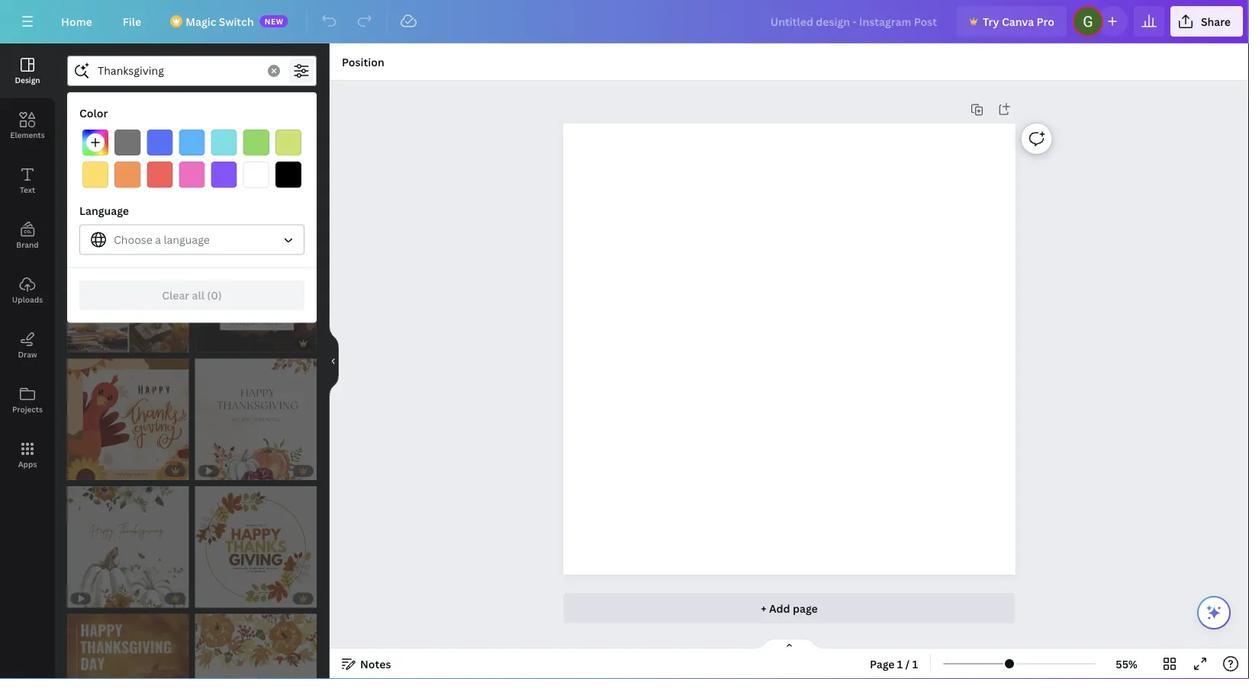 Task type: locate. For each thing, give the bounding box(es) containing it.
1 horizontal spatial 1
[[912, 657, 918, 672]]

language
[[79, 204, 129, 218]]

55%
[[1116, 657, 1138, 672]]

elements button
[[0, 98, 55, 153]]

Light blue button
[[179, 130, 205, 156]]

1
[[897, 657, 903, 672], [912, 657, 918, 672]]

elements
[[10, 130, 45, 140]]

brown natural hello fall instagram post image
[[195, 231, 317, 353]]

turquoise blue image
[[211, 130, 237, 156], [211, 130, 237, 156]]

notes
[[360, 657, 391, 672]]

page
[[793, 602, 818, 616]]

projects
[[12, 404, 43, 415]]

black image
[[275, 162, 301, 188], [275, 162, 301, 188]]

uploads button
[[0, 263, 55, 318]]

white and grey modern thanksgiving instagram post image
[[67, 103, 189, 225]]

add
[[769, 602, 790, 616]]

orange image
[[115, 162, 141, 188], [115, 162, 141, 188]]

orange watercolor happy thanksgiving instagram post image
[[195, 615, 317, 680]]

Grass green button
[[243, 130, 269, 156]]

/
[[906, 657, 910, 672]]

pink image
[[179, 162, 205, 188], [179, 162, 205, 188]]

text
[[20, 185, 35, 195]]

yellow image
[[82, 162, 108, 188]]

design button
[[0, 43, 55, 98]]

try canva pro button
[[957, 6, 1067, 37]]

add a new color image
[[82, 130, 108, 156]]

home
[[61, 14, 92, 29]]

white image
[[243, 162, 269, 188], [243, 162, 269, 188]]

purple image
[[211, 162, 237, 188], [211, 162, 237, 188]]

choose
[[114, 233, 152, 247]]

Pink button
[[179, 162, 205, 188]]

#737373 button
[[115, 130, 141, 156]]

grass green image
[[243, 130, 269, 156], [243, 130, 269, 156]]

lime image
[[275, 130, 301, 156], [275, 130, 301, 156]]

orange brown illustrative happy thanksgiving instagram post image
[[67, 359, 189, 481]]

light blue image
[[179, 130, 205, 156], [179, 130, 205, 156]]

draw button
[[0, 318, 55, 373]]

all
[[192, 288, 205, 303]]

1 right /
[[912, 657, 918, 672]]

Royal blue button
[[147, 130, 173, 156]]

orange brown illustrative happy thanksgiving instagram post group
[[67, 359, 189, 481]]

#737373 image
[[115, 130, 141, 156]]

design
[[15, 75, 40, 85]]

Design title text field
[[758, 6, 951, 37]]

Use 5+ words to describe... search field
[[98, 56, 259, 85]]

(0)
[[207, 288, 222, 303]]

+ add page button
[[564, 594, 1015, 624]]

position button
[[336, 50, 390, 74]]

55% button
[[1102, 652, 1152, 677]]

clear
[[162, 288, 189, 303]]

coral red image
[[147, 162, 173, 188], [147, 162, 173, 188]]

add a new color image
[[82, 130, 108, 156]]

hide image
[[329, 325, 339, 398]]

canva assistant image
[[1205, 604, 1223, 623]]

new
[[265, 16, 284, 26]]

canva
[[1002, 14, 1034, 29]]

brown natural hello fall instagram post group
[[195, 231, 317, 353]]

+ add page
[[761, 602, 818, 616]]

magic switch
[[186, 14, 254, 29]]

2 1 from the left
[[912, 657, 918, 672]]

brand
[[16, 240, 39, 250]]

1 horizontal spatial happy thanksgiving instagram post group
[[195, 359, 317, 481]]

orange illustrated happy thanksgiving instagram post group
[[195, 487, 317, 609]]

Coral red button
[[147, 162, 173, 188]]

share button
[[1171, 6, 1243, 37]]

home link
[[49, 6, 104, 37]]

1 left /
[[897, 657, 903, 672]]

0 horizontal spatial happy thanksgiving instagram post group
[[67, 487, 189, 609]]

try
[[983, 14, 999, 29]]

show pages image
[[753, 639, 826, 651]]

Purple button
[[211, 162, 237, 188]]

main menu bar
[[0, 0, 1249, 43]]

happy thanksgiving instagram post group
[[195, 359, 317, 481], [67, 487, 189, 609]]

0 horizontal spatial 1
[[897, 657, 903, 672]]

file
[[123, 14, 141, 29]]

royal blue image
[[147, 130, 173, 156], [147, 130, 173, 156]]



Task type: vqa. For each thing, say whether or not it's contained in the screenshot.
the Brand button on the left of page
yes



Task type: describe. For each thing, give the bounding box(es) containing it.
yellow image
[[82, 162, 108, 188]]

file button
[[110, 6, 154, 37]]

projects button
[[0, 373, 55, 428]]

brand button
[[0, 208, 55, 263]]

Orange button
[[115, 162, 141, 188]]

color option group
[[79, 127, 304, 191]]

Language button
[[79, 225, 304, 255]]

neutral organic shapes illustrated fall giveaway instagram post image
[[195, 103, 317, 225]]

choose a language
[[114, 233, 210, 247]]

Yellow button
[[82, 162, 108, 188]]

templates
[[108, 100, 162, 114]]

Black button
[[275, 162, 301, 188]]

white and orange modern thanksgiving instagram post image
[[67, 615, 189, 680]]

1 1 from the left
[[897, 657, 903, 672]]

clear all (0) button
[[79, 280, 304, 311]]

share
[[1201, 14, 1231, 29]]

position
[[342, 55, 384, 69]]

pro
[[1037, 14, 1055, 29]]

orange illustrated happy thanksgiving instagram post image
[[195, 487, 317, 609]]

Lime button
[[275, 130, 301, 156]]

draw
[[18, 350, 37, 360]]

page
[[870, 657, 895, 672]]

page 1 / 1
[[870, 657, 918, 672]]

notes button
[[336, 652, 397, 677]]

apps button
[[0, 428, 55, 483]]

brown orange fall collage instagram post image
[[67, 231, 189, 353]]

+
[[761, 602, 767, 616]]

clear all (0)
[[162, 288, 222, 303]]

side panel tab list
[[0, 43, 55, 483]]

switch
[[219, 14, 254, 29]]

a
[[155, 233, 161, 247]]

language
[[164, 233, 210, 247]]

color
[[79, 106, 108, 120]]

templates button
[[67, 92, 203, 121]]

#737373 image
[[115, 130, 141, 156]]

White button
[[243, 162, 269, 188]]

1 vertical spatial happy thanksgiving instagram post group
[[67, 487, 189, 609]]

try canva pro
[[983, 14, 1055, 29]]

apps
[[18, 459, 37, 470]]

magic
[[186, 14, 216, 29]]

Turquoise blue button
[[211, 130, 237, 156]]

text button
[[0, 153, 55, 208]]

uploads
[[12, 295, 43, 305]]

0 vertical spatial happy thanksgiving instagram post group
[[195, 359, 317, 481]]



